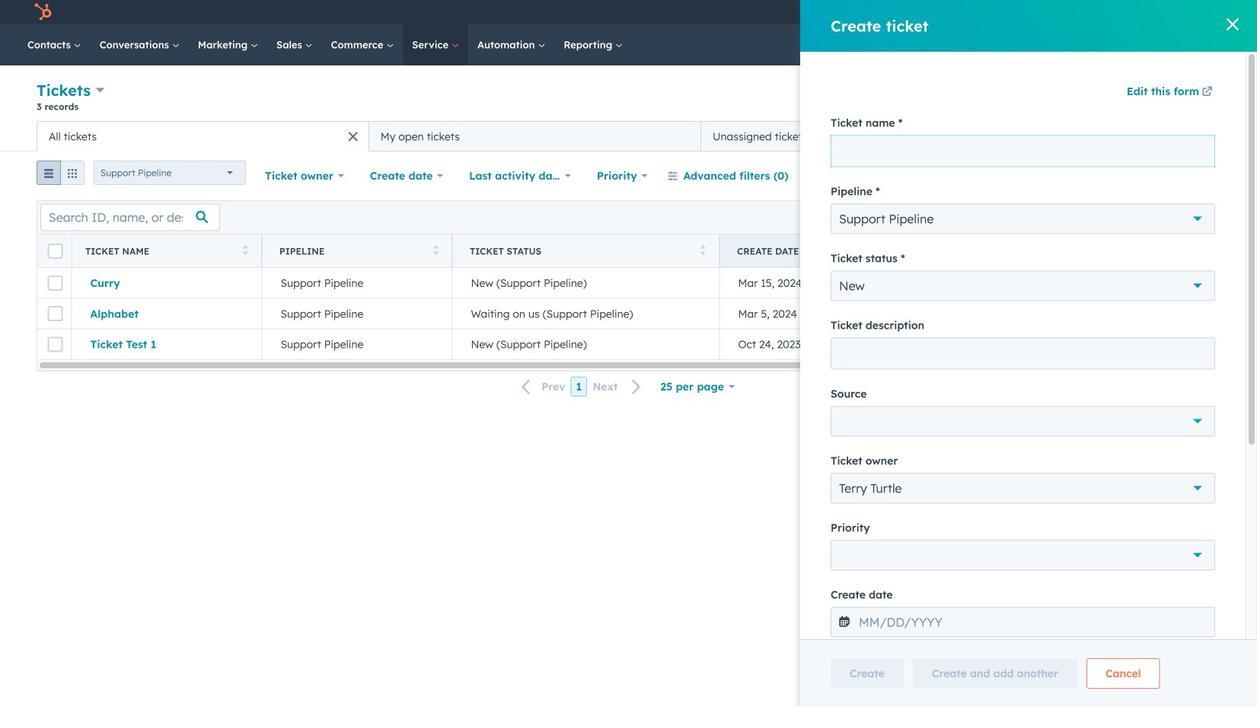 Task type: vqa. For each thing, say whether or not it's contained in the screenshot.
column header
no



Task type: describe. For each thing, give the bounding box(es) containing it.
descending sort. press to sort ascending. element
[[890, 245, 896, 258]]

descending sort. press to sort ascending. image
[[890, 245, 896, 255]]

marketplaces image
[[1012, 7, 1026, 21]]

1 press to sort. element from the left
[[243, 245, 248, 258]]

press to sort. image
[[243, 245, 248, 255]]



Task type: locate. For each thing, give the bounding box(es) containing it.
1 horizontal spatial press to sort. element
[[433, 245, 439, 258]]

2 horizontal spatial press to sort. element
[[700, 245, 706, 258]]

press to sort. image
[[433, 245, 439, 255], [700, 245, 706, 255]]

3 press to sort. element from the left
[[700, 245, 706, 258]]

Search HubSpot search field
[[1043, 32, 1204, 58]]

2 press to sort. element from the left
[[433, 245, 439, 258]]

2 press to sort. image from the left
[[700, 245, 706, 255]]

Search ID, name, or description search field
[[40, 204, 220, 231]]

menu
[[901, 0, 1239, 24]]

banner
[[37, 79, 1221, 121]]

group
[[37, 161, 85, 191]]

0 horizontal spatial press to sort. image
[[433, 245, 439, 255]]

0 horizontal spatial press to sort. element
[[243, 245, 248, 258]]

1 press to sort. image from the left
[[433, 245, 439, 255]]

pagination navigation
[[513, 377, 651, 397]]

1 horizontal spatial press to sort. image
[[700, 245, 706, 255]]

terry turtle image
[[1127, 5, 1141, 19]]

press to sort. element
[[243, 245, 248, 258], [433, 245, 439, 258], [700, 245, 706, 258]]



